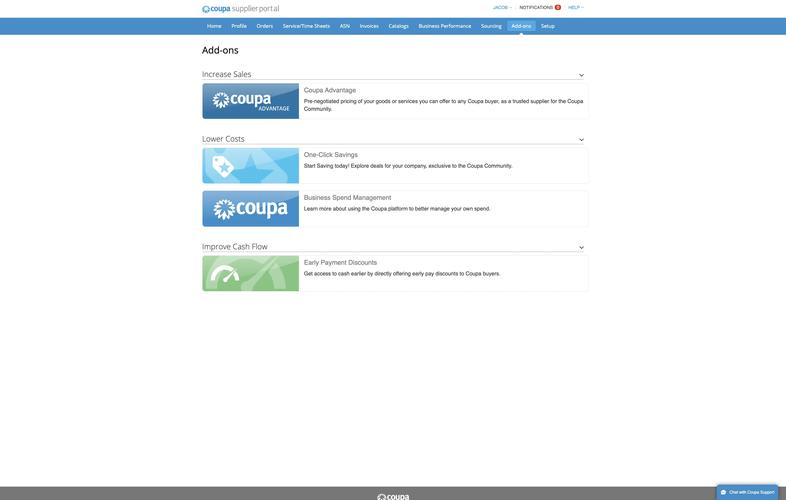 Task type: vqa. For each thing, say whether or not it's contained in the screenshot.
limited
no



Task type: describe. For each thing, give the bounding box(es) containing it.
earlier
[[351, 271, 366, 277]]

coupa advantage
[[304, 86, 356, 94]]

sheets
[[314, 22, 330, 29]]

service/time sheets
[[283, 22, 330, 29]]

saving
[[317, 163, 333, 169]]

invoices link
[[355, 21, 383, 31]]

orders link
[[252, 21, 277, 31]]

early
[[304, 259, 319, 266]]

platform
[[388, 206, 408, 212]]

discounts
[[348, 259, 377, 266]]

0
[[557, 5, 559, 10]]

advantage
[[325, 86, 356, 94]]

spend.
[[474, 206, 490, 212]]

business spend management
[[304, 194, 391, 201]]

to left cash
[[332, 271, 337, 277]]

setup link
[[537, 21, 559, 31]]

pricing
[[341, 98, 356, 104]]

help link
[[565, 5, 584, 10]]

services
[[398, 98, 418, 104]]

asn link
[[336, 21, 354, 31]]

flow
[[252, 241, 267, 252]]

notifications 0
[[520, 5, 559, 10]]

1 vertical spatial coupa supplier portal image
[[376, 493, 410, 500]]

1 vertical spatial for
[[385, 163, 391, 169]]

performance
[[441, 22, 471, 29]]

catalogs link
[[384, 21, 413, 31]]

service/time sheets link
[[279, 21, 334, 31]]

one-click savings
[[304, 151, 358, 158]]

improve cash flow
[[202, 241, 267, 252]]

payment
[[321, 259, 347, 266]]

jacob link
[[490, 5, 512, 10]]

any
[[458, 98, 466, 104]]

jacob
[[493, 5, 508, 10]]

add-ons inside add-ons link
[[512, 22, 531, 29]]

community. inside pre-negotiated pricing of your goods or services you can offer to any coupa buyer, as a trusted supplier for the coupa community.
[[304, 106, 332, 112]]

deals
[[370, 163, 383, 169]]

goods
[[376, 98, 390, 104]]

can
[[429, 98, 438, 104]]

chat
[[730, 490, 738, 495]]

1 vertical spatial your
[[392, 163, 403, 169]]

chat with coupa support
[[730, 490, 774, 495]]

negotiated
[[314, 98, 339, 104]]

discounts
[[436, 271, 458, 277]]

home
[[207, 22, 221, 29]]

0 vertical spatial add-
[[512, 22, 523, 29]]

pay
[[425, 271, 434, 277]]

add-ons link
[[507, 21, 536, 31]]

own
[[463, 206, 473, 212]]

chat with coupa support button
[[717, 485, 778, 500]]

buyer,
[[485, 98, 500, 104]]

lower costs
[[202, 133, 245, 144]]

company,
[[404, 163, 427, 169]]

buyers.
[[483, 271, 500, 277]]

improve
[[202, 241, 231, 252]]

more
[[319, 206, 331, 212]]

help
[[568, 5, 580, 10]]

management
[[353, 194, 391, 201]]

for inside pre-negotiated pricing of your goods or services you can offer to any coupa buyer, as a trusted supplier for the coupa community.
[[551, 98, 557, 104]]

pre-
[[304, 98, 314, 104]]

invoices
[[360, 22, 379, 29]]

coupa inside button
[[747, 490, 759, 495]]

profile link
[[227, 21, 251, 31]]

sourcing link
[[477, 21, 506, 31]]

cash
[[233, 241, 250, 252]]

as
[[501, 98, 507, 104]]

to right the discounts
[[460, 271, 464, 277]]

0 horizontal spatial add-ons
[[202, 44, 239, 56]]

you
[[419, 98, 428, 104]]

catalogs
[[389, 22, 409, 29]]

asn
[[340, 22, 350, 29]]

today!
[[335, 163, 349, 169]]

one-
[[304, 151, 319, 158]]

supplier
[[531, 98, 549, 104]]



Task type: locate. For each thing, give the bounding box(es) containing it.
1 horizontal spatial the
[[458, 163, 466, 169]]

1 vertical spatial the
[[458, 163, 466, 169]]

setup
[[541, 22, 555, 29]]

click
[[319, 151, 333, 158]]

savings
[[335, 151, 358, 158]]

early payment discounts
[[304, 259, 377, 266]]

1 horizontal spatial coupa supplier portal image
[[376, 493, 410, 500]]

2 horizontal spatial the
[[559, 98, 566, 104]]

coupa supplier portal image
[[197, 1, 283, 18], [376, 493, 410, 500]]

0 horizontal spatial for
[[385, 163, 391, 169]]

start
[[304, 163, 315, 169]]

1 horizontal spatial add-ons
[[512, 22, 531, 29]]

cash
[[338, 271, 350, 277]]

better
[[415, 206, 429, 212]]

ons
[[523, 22, 531, 29], [223, 44, 239, 56]]

sales
[[233, 69, 251, 79]]

start saving today! explore deals for your company, exclusive to the coupa community.
[[304, 163, 513, 169]]

to left "better"
[[409, 206, 414, 212]]

the
[[559, 98, 566, 104], [458, 163, 466, 169], [362, 206, 370, 212]]

offer
[[440, 98, 450, 104]]

for
[[551, 98, 557, 104], [385, 163, 391, 169]]

by
[[367, 271, 373, 277]]

ons up increase sales
[[223, 44, 239, 56]]

business performance
[[419, 22, 471, 29]]

your left own
[[451, 206, 462, 212]]

profile
[[231, 22, 247, 29]]

costs
[[225, 133, 245, 144]]

the right exclusive
[[458, 163, 466, 169]]

business left performance
[[419, 22, 439, 29]]

0 horizontal spatial your
[[364, 98, 374, 104]]

orders
[[257, 22, 273, 29]]

2 vertical spatial your
[[451, 206, 462, 212]]

0 horizontal spatial ons
[[223, 44, 239, 56]]

0 vertical spatial the
[[559, 98, 566, 104]]

home link
[[203, 21, 226, 31]]

using
[[348, 206, 361, 212]]

spend
[[332, 194, 351, 201]]

0 vertical spatial for
[[551, 98, 557, 104]]

to inside pre-negotiated pricing of your goods or services you can offer to any coupa buyer, as a trusted supplier for the coupa community.
[[452, 98, 456, 104]]

about
[[333, 206, 346, 212]]

0 vertical spatial ons
[[523, 22, 531, 29]]

sourcing
[[481, 22, 502, 29]]

1 horizontal spatial business
[[419, 22, 439, 29]]

0 vertical spatial add-ons
[[512, 22, 531, 29]]

with
[[739, 490, 746, 495]]

manage
[[430, 206, 450, 212]]

0 vertical spatial community.
[[304, 106, 332, 112]]

navigation containing notifications 0
[[490, 1, 584, 14]]

learn more about using the coupa platform to better manage your own spend.
[[304, 206, 490, 212]]

support
[[760, 490, 774, 495]]

business performance link
[[414, 21, 476, 31]]

your
[[364, 98, 374, 104], [392, 163, 403, 169], [451, 206, 462, 212]]

add- down the home link
[[202, 44, 223, 56]]

business up learn
[[304, 194, 331, 201]]

a
[[508, 98, 511, 104]]

1 vertical spatial community.
[[484, 163, 513, 169]]

lower
[[202, 133, 223, 144]]

business for business performance
[[419, 22, 439, 29]]

add-ons
[[512, 22, 531, 29], [202, 44, 239, 56]]

directly
[[375, 271, 392, 277]]

1 vertical spatial add-ons
[[202, 44, 239, 56]]

early
[[412, 271, 424, 277]]

increase
[[202, 69, 231, 79]]

or
[[392, 98, 397, 104]]

ons down notifications
[[523, 22, 531, 29]]

0 horizontal spatial coupa supplier portal image
[[197, 1, 283, 18]]

1 vertical spatial business
[[304, 194, 331, 201]]

1 horizontal spatial your
[[392, 163, 403, 169]]

1 vertical spatial add-
[[202, 44, 223, 56]]

add- down jacob link
[[512, 22, 523, 29]]

1 horizontal spatial community.
[[484, 163, 513, 169]]

add-ons down notifications
[[512, 22, 531, 29]]

0 vertical spatial your
[[364, 98, 374, 104]]

notifications
[[520, 5, 553, 10]]

1 vertical spatial ons
[[223, 44, 239, 56]]

access
[[314, 271, 331, 277]]

1 horizontal spatial add-
[[512, 22, 523, 29]]

explore
[[351, 163, 369, 169]]

add-
[[512, 22, 523, 29], [202, 44, 223, 56]]

increase sales
[[202, 69, 251, 79]]

the right using
[[362, 206, 370, 212]]

1 horizontal spatial for
[[551, 98, 557, 104]]

0 horizontal spatial add-
[[202, 44, 223, 56]]

2 horizontal spatial your
[[451, 206, 462, 212]]

0 vertical spatial business
[[419, 22, 439, 29]]

the right supplier
[[559, 98, 566, 104]]

coupa
[[304, 86, 323, 94], [468, 98, 484, 104], [567, 98, 583, 104], [467, 163, 483, 169], [371, 206, 387, 212], [466, 271, 481, 277], [747, 490, 759, 495]]

your left the 'company,'
[[392, 163, 403, 169]]

business
[[419, 22, 439, 29], [304, 194, 331, 201]]

business for business spend management
[[304, 194, 331, 201]]

your right of
[[364, 98, 374, 104]]

for right supplier
[[551, 98, 557, 104]]

to
[[452, 98, 456, 104], [452, 163, 457, 169], [409, 206, 414, 212], [332, 271, 337, 277], [460, 271, 464, 277]]

get
[[304, 271, 313, 277]]

service/time
[[283, 22, 313, 29]]

offering
[[393, 271, 411, 277]]

0 horizontal spatial community.
[[304, 106, 332, 112]]

0 horizontal spatial business
[[304, 194, 331, 201]]

to right exclusive
[[452, 163, 457, 169]]

your inside pre-negotiated pricing of your goods or services you can offer to any coupa buyer, as a trusted supplier for the coupa community.
[[364, 98, 374, 104]]

learn
[[304, 206, 318, 212]]

the inside pre-negotiated pricing of your goods or services you can offer to any coupa buyer, as a trusted supplier for the coupa community.
[[559, 98, 566, 104]]

1 horizontal spatial ons
[[523, 22, 531, 29]]

pre-negotiated pricing of your goods or services you can offer to any coupa buyer, as a trusted supplier for the coupa community.
[[304, 98, 583, 112]]

trusted
[[513, 98, 529, 104]]

navigation
[[490, 1, 584, 14]]

0 vertical spatial coupa supplier portal image
[[197, 1, 283, 18]]

add-ons up 'increase'
[[202, 44, 239, 56]]

for right deals
[[385, 163, 391, 169]]

get access to cash earlier by directly offering early pay discounts to coupa buyers.
[[304, 271, 500, 277]]

exclusive
[[429, 163, 451, 169]]

to left any
[[452, 98, 456, 104]]

2 vertical spatial the
[[362, 206, 370, 212]]

0 horizontal spatial the
[[362, 206, 370, 212]]

of
[[358, 98, 362, 104]]



